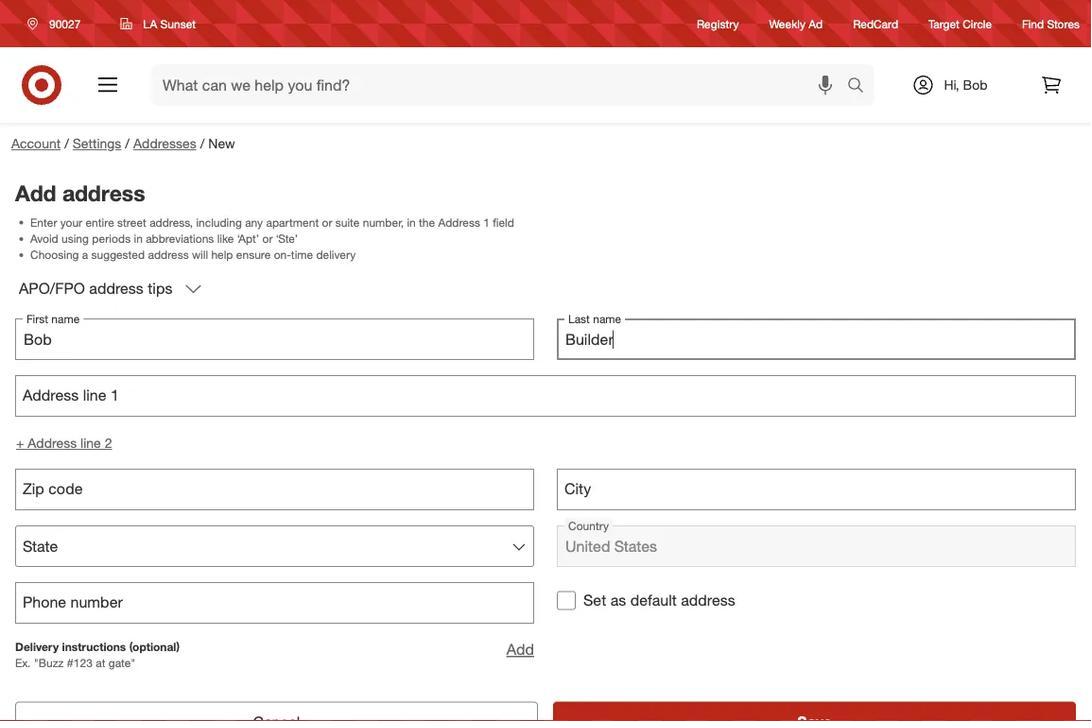 Task type: locate. For each thing, give the bounding box(es) containing it.
1 vertical spatial in
[[134, 232, 143, 246]]

line
[[80, 435, 101, 452]]

1 horizontal spatial /
[[125, 135, 130, 152]]

address right +
[[28, 435, 77, 452]]

0 horizontal spatial address
[[28, 435, 77, 452]]

1 / from the left
[[64, 135, 69, 152]]

periods
[[92, 232, 131, 246]]

field
[[493, 215, 514, 230]]

#123
[[67, 656, 93, 671]]

1 horizontal spatial in
[[407, 215, 416, 230]]

target circle link
[[929, 16, 992, 32]]

suite
[[336, 215, 360, 230]]

address
[[62, 180, 145, 206], [148, 248, 189, 262], [89, 280, 144, 298], [681, 592, 736, 610]]

stores
[[1047, 16, 1080, 31]]

in left the
[[407, 215, 416, 230]]

number,
[[363, 215, 404, 230]]

None text field
[[15, 319, 534, 360], [557, 526, 1076, 567], [15, 319, 534, 360], [557, 526, 1076, 567]]

or left 'ste'
[[262, 232, 273, 246]]

3 / from the left
[[200, 135, 205, 152]]

0 vertical spatial or
[[322, 215, 332, 230]]

set
[[583, 592, 606, 610]]

weekly ad
[[769, 16, 823, 31]]

1 vertical spatial or
[[262, 232, 273, 246]]

0 vertical spatial add
[[15, 180, 56, 206]]

add for add address enter your entire street address, including any apartment or suite number, in the address 1 field avoid using periods in abbreviations like 'apt' or 'ste' choosing a suggested address will help ensure on-time delivery
[[15, 180, 56, 206]]

la sunset button
[[108, 7, 208, 41]]

at
[[96, 656, 105, 671]]

1 vertical spatial add
[[507, 641, 534, 659]]

2 horizontal spatial /
[[200, 135, 205, 152]]

1 vertical spatial address
[[28, 435, 77, 452]]

any
[[245, 215, 263, 230]]

like
[[217, 232, 234, 246]]

1 horizontal spatial or
[[322, 215, 332, 230]]

Set as default address checkbox
[[557, 591, 576, 610]]

add inside add address enter your entire street address, including any apartment or suite number, in the address 1 field avoid using periods in abbreviations like 'apt' or 'ste' choosing a suggested address will help ensure on-time delivery
[[15, 180, 56, 206]]

or
[[322, 215, 332, 230], [262, 232, 273, 246]]

enter
[[30, 215, 57, 230]]

circle
[[963, 16, 992, 31]]

apo/fpo address tips link
[[8, 278, 203, 300]]

target
[[929, 16, 960, 31]]

/
[[64, 135, 69, 152], [125, 135, 130, 152], [200, 135, 205, 152]]

None telephone field
[[15, 469, 534, 511], [15, 583, 534, 624], [15, 469, 534, 511], [15, 583, 534, 624]]

'ste'
[[276, 232, 298, 246]]

will
[[192, 248, 208, 262]]

address left 1
[[438, 215, 480, 230]]

add
[[15, 180, 56, 206], [507, 641, 534, 659]]

account / settings / addresses / new
[[11, 135, 235, 152]]

instructions
[[62, 640, 126, 654]]

/ left settings
[[64, 135, 69, 152]]

including
[[196, 215, 242, 230]]

find stores link
[[1022, 16, 1080, 32]]

time
[[291, 248, 313, 262]]

redcard link
[[853, 16, 898, 32]]

+ address line 2
[[16, 435, 112, 452]]

in
[[407, 215, 416, 230], [134, 232, 143, 246]]

address inside the + address line 2 link
[[28, 435, 77, 452]]

registry
[[697, 16, 739, 31]]

0 horizontal spatial add
[[15, 180, 56, 206]]

search
[[839, 78, 884, 96]]

0 vertical spatial address
[[438, 215, 480, 230]]

0 vertical spatial in
[[407, 215, 416, 230]]

registry link
[[697, 16, 739, 32]]

/ right settings link
[[125, 135, 130, 152]]

in down street
[[134, 232, 143, 246]]

ensure
[[236, 248, 271, 262]]

0 horizontal spatial /
[[64, 135, 69, 152]]

hi,
[[944, 77, 960, 93]]

1 horizontal spatial add
[[507, 641, 534, 659]]

/ left the new
[[200, 135, 205, 152]]

2
[[105, 435, 112, 452]]

"buzz
[[34, 656, 64, 671]]

address inside add address enter your entire street address, including any apartment or suite number, in the address 1 field avoid using periods in abbreviations like 'apt' or 'ste' choosing a suggested address will help ensure on-time delivery
[[438, 215, 480, 230]]

90027 button
[[15, 7, 101, 41]]

'apt'
[[237, 232, 259, 246]]

address,
[[150, 215, 193, 230]]

None text field
[[557, 319, 1076, 360], [15, 375, 1076, 417], [557, 469, 1076, 511], [557, 319, 1076, 360], [15, 375, 1076, 417], [557, 469, 1076, 511]]

or left suite
[[322, 215, 332, 230]]

addresses link
[[133, 135, 196, 152]]

target circle
[[929, 16, 992, 31]]

sunset
[[160, 17, 196, 31]]

1 horizontal spatial address
[[438, 215, 480, 230]]

abbreviations
[[146, 232, 214, 246]]

address
[[438, 215, 480, 230], [28, 435, 77, 452]]



Task type: describe. For each thing, give the bounding box(es) containing it.
tips
[[148, 280, 172, 298]]

ad
[[809, 16, 823, 31]]

settings link
[[73, 135, 121, 152]]

a
[[82, 248, 88, 262]]

set as default address
[[583, 592, 736, 610]]

la
[[143, 17, 157, 31]]

settings
[[73, 135, 121, 152]]

delivery
[[15, 640, 59, 654]]

address up "entire"
[[62, 180, 145, 206]]

apo/fpo
[[19, 280, 85, 298]]

add address enter your entire street address, including any apartment or suite number, in the address 1 field avoid using periods in abbreviations like 'apt' or 'ste' choosing a suggested address will help ensure on-time delivery
[[15, 180, 514, 262]]

(optional)
[[129, 640, 180, 654]]

account
[[11, 135, 61, 152]]

add button
[[507, 639, 534, 661]]

redcard
[[853, 16, 898, 31]]

delivery instructions (optional) ex. "buzz #123 at gate"
[[15, 640, 180, 671]]

your
[[60, 215, 82, 230]]

search button
[[839, 64, 884, 110]]

What can we help you find? suggestions appear below search field
[[151, 64, 852, 106]]

0 horizontal spatial or
[[262, 232, 273, 246]]

address down abbreviations
[[148, 248, 189, 262]]

hi, bob
[[944, 77, 988, 93]]

default
[[630, 592, 677, 610]]

bob
[[963, 77, 988, 93]]

weekly ad link
[[769, 16, 823, 32]]

help
[[211, 248, 233, 262]]

on-
[[274, 248, 291, 262]]

find stores
[[1022, 16, 1080, 31]]

street
[[117, 215, 146, 230]]

1
[[483, 215, 490, 230]]

choosing
[[30, 248, 79, 262]]

entire
[[86, 215, 114, 230]]

la sunset
[[143, 17, 196, 31]]

find
[[1022, 16, 1044, 31]]

address down suggested
[[89, 280, 144, 298]]

2 / from the left
[[125, 135, 130, 152]]

as
[[611, 592, 626, 610]]

delivery
[[316, 248, 356, 262]]

addresses
[[133, 135, 196, 152]]

90027
[[49, 17, 81, 31]]

address right 'default'
[[681, 592, 736, 610]]

suggested
[[91, 248, 145, 262]]

0 horizontal spatial in
[[134, 232, 143, 246]]

apartment
[[266, 215, 319, 230]]

avoid
[[30, 232, 58, 246]]

ex.
[[15, 656, 31, 671]]

add for add
[[507, 641, 534, 659]]

account link
[[11, 135, 61, 152]]

+
[[16, 435, 24, 452]]

weekly
[[769, 16, 806, 31]]

using
[[61, 232, 89, 246]]

apo/fpo address tips
[[19, 280, 172, 298]]

new
[[208, 135, 235, 152]]

+ address line 2 link
[[15, 433, 113, 454]]

gate"
[[109, 656, 135, 671]]

the
[[419, 215, 435, 230]]



Task type: vqa. For each thing, say whether or not it's contained in the screenshot.
Sites to the right
no



